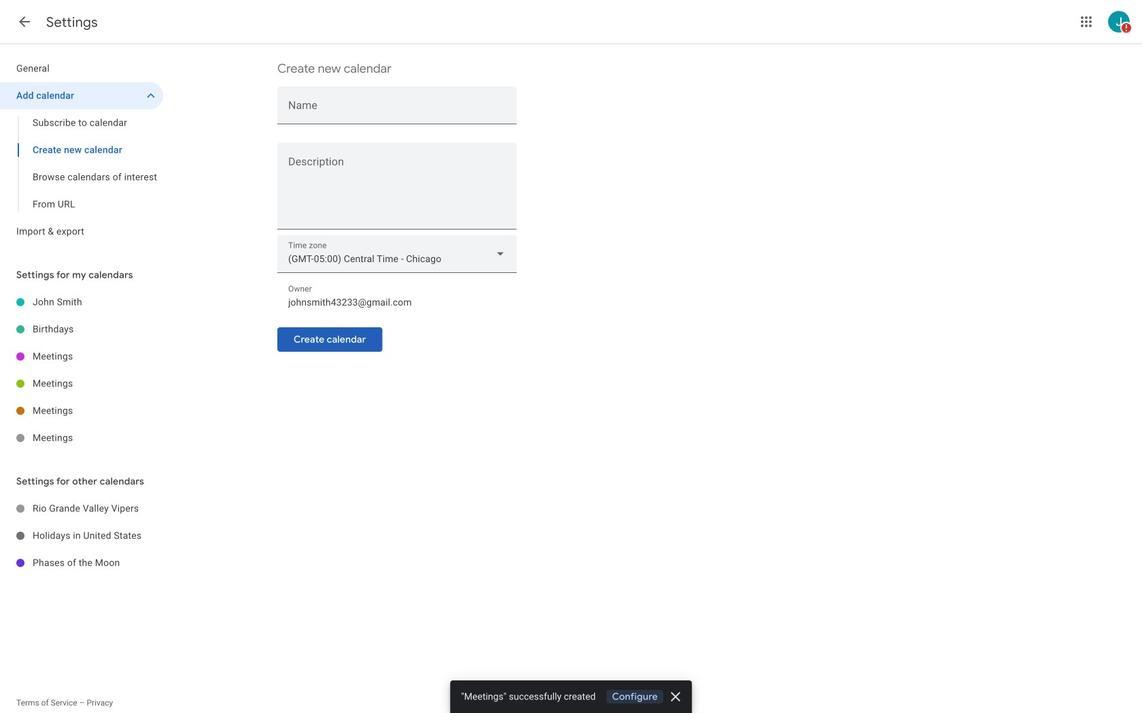 Task type: locate. For each thing, give the bounding box(es) containing it.
3 tree from the top
[[0, 496, 163, 577]]

meetings tree item
[[0, 343, 163, 371], [0, 371, 163, 398], [0, 398, 163, 425], [0, 425, 163, 452]]

0 vertical spatial tree
[[0, 55, 163, 245]]

None text field
[[277, 158, 517, 224], [288, 293, 506, 312], [277, 158, 517, 224], [288, 293, 506, 312]]

john smith tree item
[[0, 289, 163, 316]]

None field
[[277, 235, 517, 273]]

holidays in united states tree item
[[0, 523, 163, 550]]

phases of the moon tree item
[[0, 550, 163, 577]]

1 meetings tree item from the top
[[0, 343, 163, 371]]

2 vertical spatial tree
[[0, 496, 163, 577]]

None text field
[[288, 101, 506, 120]]

heading
[[46, 14, 98, 31]]

1 vertical spatial tree
[[0, 289, 163, 452]]

add calendar tree item
[[0, 82, 163, 109]]

tree
[[0, 55, 163, 245], [0, 289, 163, 452], [0, 496, 163, 577]]

group
[[0, 109, 163, 218]]

1 tree from the top
[[0, 55, 163, 245]]



Task type: describe. For each thing, give the bounding box(es) containing it.
3 meetings tree item from the top
[[0, 398, 163, 425]]

rio grande valley vipers tree item
[[0, 496, 163, 523]]

2 tree from the top
[[0, 289, 163, 452]]

2 meetings tree item from the top
[[0, 371, 163, 398]]

go back image
[[16, 14, 33, 30]]

birthdays tree item
[[0, 316, 163, 343]]

4 meetings tree item from the top
[[0, 425, 163, 452]]



Task type: vqa. For each thing, say whether or not it's contained in the screenshot.
27 corresponding to Dec 1
no



